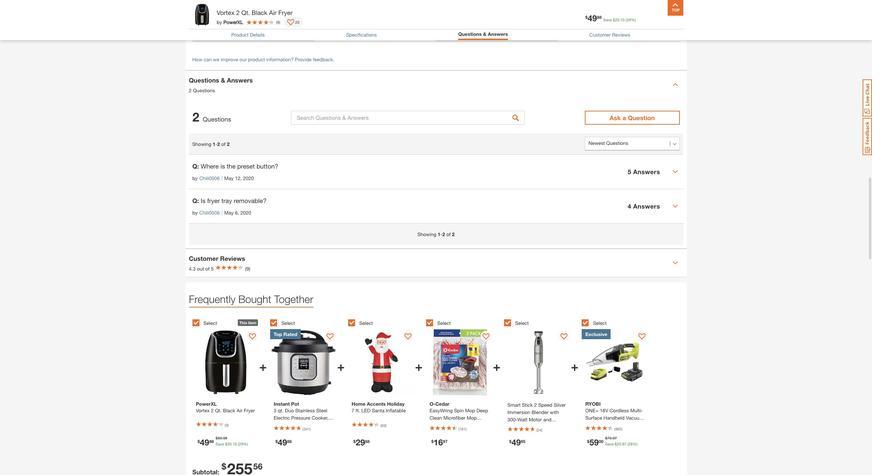 Task type: describe. For each thing, give the bounding box(es) containing it.
5 answers
[[628, 168, 661, 176]]

n baton rouge
[[230, 13, 268, 20]]

display image inside 6 / 6 group
[[639, 334, 646, 340]]

display image inside 5 / 6 group
[[561, 334, 568, 340]]

this
[[240, 321, 247, 325]]

1 vertical spatial showing 1 - 2 of 2
[[418, 231, 455, 237]]

n
[[230, 13, 234, 20]]

information?
[[267, 57, 294, 62]]

small
[[196, 17, 208, 23]]

chili0506 for where
[[200, 175, 220, 181]]

( for ( 69 )
[[381, 423, 382, 428]]

( for ( 24 )
[[537, 428, 538, 433]]

2 inside questions & answers 2 questions
[[189, 87, 192, 93]]

79
[[608, 436, 612, 441]]

questions up 2 questions
[[193, 87, 215, 93]]

one+ 18v cordless multi-surface handheld vacuum kit with 2.0 ah battery and charger image
[[582, 329, 649, 396]]

product
[[248, 57, 265, 62]]

me button
[[631, 8, 653, 25]]

1 vertical spatial mop
[[467, 415, 477, 421]]

kit
[[586, 422, 592, 428]]

ryobi
[[586, 401, 601, 407]]

2 questions
[[192, 110, 231, 124]]

smart
[[508, 402, 521, 408]]

this item
[[240, 321, 257, 325]]

inflatable
[[386, 408, 406, 414]]

top button
[[668, 0, 684, 16]]

removable?
[[234, 197, 267, 205]]

pack)
[[461, 422, 473, 428]]

small appliances color family
[[196, 17, 262, 23]]

0 horizontal spatial showing 1 - 2 of 2
[[192, 141, 230, 147]]

2020 for preset
[[243, 175, 254, 181]]

select for 1 / 6 group
[[204, 320, 217, 326]]

display image inside 20 dropdown button
[[287, 19, 294, 26]]

) for $ 49 88
[[310, 427, 311, 432]]

pressure
[[291, 415, 311, 421]]

0 vertical spatial reviews
[[613, 32, 631, 38]]

air
[[269, 9, 277, 16]]

98
[[223, 436, 227, 441]]

black
[[252, 9, 268, 16]]

( inside $ 49 88 save $ 20 . 10 ( 29 %)
[[626, 17, 627, 22]]

1 / 6 group
[[192, 315, 267, 458]]

top
[[274, 331, 282, 337]]

chili0506 button for where
[[200, 175, 220, 182]]

70815 button
[[287, 13, 311, 20]]

ah
[[612, 422, 617, 428]]

is
[[201, 197, 206, 205]]

select for 5 / 6 group
[[515, 320, 529, 326]]

color
[[235, 17, 247, 23]]

18v
[[600, 408, 609, 414]]

. inside $ 49 88 save $ 20 . 10 ( 29 %)
[[620, 17, 621, 22]]

stick
[[522, 402, 533, 408]]

49 for $ 49 95
[[512, 438, 521, 448]]

select for 3 / 6 group
[[360, 320, 373, 326]]

( 69 )
[[381, 423, 387, 428]]

+ for 16
[[493, 359, 501, 374]]

| for fryer
[[222, 210, 223, 216]]

steel
[[316, 408, 328, 414]]

0 vertical spatial 1
[[213, 141, 216, 147]]

0 horizontal spatial showing
[[192, 141, 211, 147]]

duo
[[285, 408, 294, 414]]

services button
[[570, 8, 592, 25]]

20 inside $ 59 00 $ 79 . 97 save $ 20 . 97 ( 26 %)
[[617, 442, 622, 446]]

$ 49 95
[[510, 438, 526, 448]]

) inside 6 / 6 group
[[622, 427, 623, 431]]

3 / 6 group
[[348, 315, 423, 458]]

1 horizontal spatial 97
[[613, 436, 617, 441]]

$ inside $ 49 95
[[510, 439, 512, 444]]

965
[[616, 427, 622, 431]]

4
[[628, 202, 632, 210]]

pot
[[291, 401, 299, 407]]

preset
[[237, 162, 255, 170]]

49 for $ 49 88 $ 69 . 98 save $ 20 . 10 ( 29 %)
[[200, 438, 209, 448]]

26
[[629, 442, 633, 446]]

49 for $ 49 88 save $ 20 . 10 ( 29 %)
[[588, 13, 597, 23]]

deep
[[477, 408, 488, 414]]

70815
[[295, 13, 311, 20]]

o-cedar easywring spin mop deep clean microfiber mop head refill (2-pack)
[[430, 401, 488, 428]]

$ 49 88 save $ 20 . 10 ( 29 %)
[[586, 13, 636, 23]]

$ inside the $ 16 97
[[432, 439, 434, 444]]

display image inside 4 / 6 group
[[483, 334, 490, 340]]

spin
[[454, 408, 464, 414]]

powerxl
[[224, 19, 243, 25]]

santa
[[372, 408, 385, 414]]

0 horizontal spatial customer reviews
[[189, 255, 245, 262]]

by for is
[[192, 210, 198, 216]]

wattage
[[440, 31, 458, 37]]

5 inside "questions" element
[[628, 168, 632, 176]]

59
[[590, 438, 599, 448]]

9pm
[[264, 13, 276, 20]]

) for $ 16 97
[[466, 427, 467, 432]]

1 vertical spatial showing
[[418, 231, 437, 237]]

smart stick 2 speed silver immersion blender with 300-watt motor and improved blade guards
[[508, 402, 566, 430]]

88 for $ 49 88 $ 69 . 98 save $ 20 . 10 ( 29 %)
[[209, 439, 214, 444]]

1 horizontal spatial -
[[441, 231, 443, 237]]

5 / 6 group
[[504, 315, 579, 458]]

vortex
[[217, 9, 235, 16]]

product
[[231, 32, 249, 38]]

caret image for 2
[[673, 82, 678, 88]]

family
[[248, 17, 262, 23]]

4 / 6 group
[[426, 315, 501, 458]]

6 / 6 group
[[582, 315, 657, 458]]

69 inside $ 49 88 $ 69 . 98 save $ 20 . 10 ( 29 %)
[[218, 436, 222, 441]]

exclusive
[[586, 331, 608, 337]]

ft.
[[356, 408, 360, 414]]

88 for $ 29 88
[[365, 439, 370, 444]]

preset cooking options
[[196, 2, 248, 8]]

) for $ 29 88
[[386, 423, 387, 428]]

2.0
[[603, 422, 610, 428]]

10 inside $ 49 88 $ 69 . 98 save $ 20 . 10 ( 29 %)
[[233, 442, 237, 446]]

surface
[[586, 415, 603, 421]]

may for the
[[224, 175, 234, 181]]

o-
[[430, 401, 436, 407]]

1 vertical spatial 1
[[438, 231, 441, 237]]

Search Questions & Answers text field
[[291, 111, 525, 125]]

services
[[570, 18, 592, 25]]

( for ( 161 )
[[459, 427, 460, 432]]

0 vertical spatial mop
[[466, 408, 475, 414]]

24
[[538, 428, 542, 433]]

where
[[201, 162, 219, 170]]

7 ft. led santa inflatable image
[[348, 329, 415, 396]]

battery
[[619, 422, 634, 428]]

baton
[[236, 13, 251, 20]]

$ 59 00 $ 79 . 97 save $ 20 . 97 ( 26 %)
[[588, 436, 638, 448]]

answers inside questions & answers 2 questions
[[227, 76, 253, 84]]

by chili0506 | may 12, 2020
[[192, 175, 254, 181]]

select for 6 / 6 group
[[593, 320, 607, 326]]

specifications
[[346, 32, 377, 38]]

save inside $ 49 88 save $ 20 . 10 ( 29 %)
[[604, 17, 612, 22]]

diy
[[607, 18, 616, 25]]

caret image for 5 answers
[[673, 169, 678, 175]]

3 qt. duo stainless steel electric pressure cooker, v5 image
[[270, 329, 337, 396]]

$ inside $ 49 88
[[276, 439, 278, 444]]

) down fryer
[[279, 20, 280, 24]]

cooker,
[[312, 415, 329, 421]]

3 caret image from the top
[[673, 260, 678, 266]]

& for questions & answers 2 questions
[[221, 76, 225, 84]]

speed
[[539, 402, 553, 408]]

live chat image
[[863, 79, 873, 117]]

together
[[274, 293, 313, 305]]

button?
[[257, 162, 278, 170]]

frequently bought together
[[189, 293, 313, 305]]

q: for q: where is the preset button?
[[192, 162, 199, 170]]

by powerxl
[[217, 19, 243, 25]]

details
[[250, 32, 265, 38]]

1 horizontal spatial customer reviews
[[590, 32, 631, 38]]

motor
[[529, 417, 542, 423]]

) for $ 49 95
[[542, 428, 543, 433]]

7
[[352, 408, 355, 414]]

bought
[[239, 293, 271, 305]]

multi-
[[631, 408, 643, 414]]

1 vertical spatial reviews
[[220, 255, 245, 262]]

display image inside 1 / 6 group
[[249, 334, 256, 340]]

and inside smart stick 2 speed silver immersion blender with 300-watt motor and improved blade guards
[[544, 417, 552, 423]]

with inside the ryobi one+ 18v cordless multi- surface handheld vacuum kit with 2.0 ah battery and charger
[[593, 422, 602, 428]]

161
[[460, 427, 466, 432]]



Task type: vqa. For each thing, say whether or not it's contained in the screenshot.
4.
no



Task type: locate. For each thing, give the bounding box(es) containing it.
0 vertical spatial chili0506 button
[[200, 175, 220, 182]]

watt
[[518, 417, 528, 423]]

%) inside $ 49 88 $ 69 . 98 save $ 20 . 10 ( 29 %)
[[243, 442, 248, 446]]

with inside smart stick 2 speed silver immersion blender with 300-watt motor and improved blade guards
[[550, 410, 559, 415]]

led
[[362, 408, 371, 414]]

reviews up (9)
[[220, 255, 245, 262]]

2020 right 6,
[[241, 210, 251, 216]]

49 left 98
[[200, 438, 209, 448]]

( 9 )
[[276, 20, 280, 24]]

20 inside dropdown button
[[295, 20, 300, 24]]

49 inside 5 / 6 group
[[512, 438, 521, 448]]

(2-
[[455, 422, 461, 428]]

1 select from the left
[[204, 320, 217, 326]]

& inside questions & answers 2 questions
[[221, 76, 225, 84]]

88 inside $ 49 88 save $ 20 . 10 ( 29 %)
[[597, 14, 602, 20]]

item
[[248, 321, 257, 325]]

( inside 2 / 6 group
[[303, 427, 304, 432]]

reviews down 'diy'
[[613, 32, 631, 38]]

0 vertical spatial customer reviews
[[590, 32, 631, 38]]

20 right 9
[[295, 20, 300, 24]]

%)
[[631, 17, 636, 22], [243, 442, 248, 446], [633, 442, 638, 446]]

5 right out
[[211, 266, 214, 272]]

1 vertical spatial 69
[[218, 436, 222, 441]]

9
[[277, 20, 279, 24]]

vortex 2 qt. black air fryer
[[217, 9, 293, 16]]

0 vertical spatial -
[[216, 141, 217, 147]]

49 inside 2 / 6 group
[[278, 438, 287, 448]]

5
[[628, 168, 632, 176], [211, 266, 214, 272]]

( 161 )
[[459, 427, 467, 432]]

and down vacuum
[[636, 422, 644, 428]]

+
[[259, 359, 267, 374], [337, 359, 345, 374], [415, 359, 423, 374], [493, 359, 501, 374], [571, 359, 579, 374]]

88 for $ 49 88 save $ 20 . 10 ( 29 %)
[[597, 14, 602, 20]]

smart stick 2 speed silver immersion blender with 300-watt motor and improved blade guards link
[[508, 402, 568, 430]]

& down 'improve'
[[221, 76, 225, 84]]

1 horizontal spatial reviews
[[613, 32, 631, 38]]

0 vertical spatial q:
[[192, 162, 199, 170]]

49 for $ 49 88
[[278, 438, 287, 448]]

88 inside $ 29 88
[[365, 439, 370, 444]]

97
[[613, 436, 617, 441], [443, 439, 448, 444], [623, 442, 627, 446]]

select inside 6 / 6 group
[[593, 320, 607, 326]]

1 vertical spatial q:
[[192, 197, 199, 205]]

vacuum
[[626, 415, 644, 421]]

questions element
[[189, 154, 684, 224]]

out
[[197, 266, 204, 272]]

frequently
[[189, 293, 236, 305]]

2 + from the left
[[337, 359, 345, 374]]

20 left 26
[[617, 442, 622, 446]]

1 horizontal spatial 69
[[382, 423, 386, 428]]

88
[[597, 14, 602, 20], [209, 439, 214, 444], [287, 439, 292, 444], [365, 439, 370, 444]]

1 vertical spatial with
[[593, 422, 602, 428]]

2020 right 12,
[[243, 175, 254, 181]]

1 vertical spatial caret image
[[673, 169, 678, 175]]

caret image inside "questions" element
[[673, 169, 678, 175]]

69 down santa
[[382, 423, 386, 428]]

questions down questions & answers 2 questions on the left top of the page
[[203, 115, 231, 123]]

20 inside $ 49 88 save $ 20 . 10 ( 29 %)
[[616, 17, 620, 22]]

q: for q: is fryer tray removable?
[[192, 197, 199, 205]]

( for ( 965 )
[[615, 427, 616, 431]]

49 down improved at bottom
[[512, 438, 521, 448]]

instant
[[274, 401, 290, 407]]

0 horizontal spatial &
[[221, 76, 225, 84]]

can
[[204, 57, 212, 62]]

1 horizontal spatial customer
[[590, 32, 611, 38]]

chili0506 button for is
[[200, 209, 220, 216]]

2 vertical spatial by
[[192, 210, 198, 216]]

1 vertical spatial may
[[224, 210, 234, 216]]

questions & answers button
[[459, 31, 508, 38], [459, 31, 508, 37]]

(9)
[[245, 266, 250, 272]]

diy button
[[600, 8, 623, 25]]

69 inside 3 / 6 group
[[382, 423, 386, 428]]

1 vertical spatial by
[[192, 175, 198, 181]]

& right "(w)"
[[483, 31, 487, 37]]

1 vertical spatial chili0506
[[200, 210, 220, 216]]

2020
[[243, 175, 254, 181], [241, 210, 251, 216]]

1 + from the left
[[259, 359, 267, 374]]

q: is fryer tray removable?
[[192, 197, 267, 205]]

5 + from the left
[[571, 359, 579, 374]]

0 horizontal spatial customer
[[189, 255, 218, 262]]

88 down led
[[365, 439, 370, 444]]

save inside $ 59 00 $ 79 . 97 save $ 20 . 97 ( 26 %)
[[606, 442, 614, 446]]

95
[[521, 439, 526, 444]]

88 inside $ 49 88
[[287, 439, 292, 444]]

1 horizontal spatial showing
[[418, 231, 437, 237]]

) right (2-
[[466, 427, 467, 432]]

1 vertical spatial 5
[[211, 266, 214, 272]]

0 vertical spatial customer
[[590, 32, 611, 38]]

0 horizontal spatial -
[[216, 141, 217, 147]]

tray
[[222, 197, 232, 205]]

.
[[620, 17, 621, 22], [222, 436, 223, 441], [612, 436, 613, 441], [232, 442, 233, 446], [622, 442, 623, 446]]

29 inside $ 49 88 save $ 20 . 10 ( 29 %)
[[627, 17, 631, 22]]

0 horizontal spatial and
[[544, 417, 552, 423]]

2 vertical spatial of
[[206, 266, 210, 272]]

) down pressure on the bottom left of page
[[310, 427, 311, 432]]

select inside 4 / 6 group
[[438, 320, 451, 326]]

1 caret image from the top
[[673, 82, 678, 88]]

top rated
[[274, 331, 298, 337]]

showing 1 - 2 of 2
[[192, 141, 230, 147], [418, 231, 455, 237]]

chili0506 button down fryer
[[200, 209, 220, 216]]

me
[[638, 18, 646, 25]]

2 may from the top
[[224, 210, 234, 216]]

with
[[550, 410, 559, 415], [593, 422, 602, 428]]

how
[[192, 57, 202, 62]]

a
[[623, 114, 627, 122]]

3 display image from the left
[[639, 334, 646, 340]]

+ inside 2 / 6 group
[[337, 359, 345, 374]]

chili0506 for is
[[200, 210, 220, 216]]

easywring
[[430, 408, 453, 414]]

select inside 3 / 6 group
[[360, 320, 373, 326]]

of
[[221, 141, 226, 147], [447, 231, 451, 237], [206, 266, 210, 272]]

home accents holiday 7 ft. led santa inflatable
[[352, 401, 406, 414]]

0 horizontal spatial 29
[[239, 442, 243, 446]]

0 horizontal spatial with
[[550, 410, 559, 415]]

chili0506 button down the where
[[200, 175, 220, 182]]

1 vertical spatial 2020
[[241, 210, 251, 216]]

customer reviews down 'diy'
[[590, 32, 631, 38]]

we
[[213, 57, 219, 62]]

1 display image from the left
[[249, 334, 256, 340]]

and inside the ryobi one+ 18v cordless multi- surface handheld vacuum kit with 2.0 ah battery and charger
[[636, 422, 644, 428]]

(w)
[[459, 31, 466, 37]]

save for 59
[[606, 442, 614, 446]]

0 horizontal spatial reviews
[[220, 255, 245, 262]]

97 inside the $ 16 97
[[443, 439, 448, 444]]

may for tray
[[224, 210, 234, 216]]

by for where
[[192, 175, 198, 181]]

3 select from the left
[[360, 320, 373, 326]]

save for 49
[[216, 442, 224, 446]]

20 down 98
[[227, 442, 232, 446]]

save down 98
[[216, 442, 224, 446]]

97 down refill
[[443, 439, 448, 444]]

stainless
[[295, 408, 315, 414]]

6,
[[235, 210, 239, 216]]

1 vertical spatial customer
[[189, 255, 218, 262]]

29 inside $ 49 88 $ 69 . 98 save $ 20 . 10 ( 29 %)
[[239, 442, 243, 446]]

refill
[[443, 422, 454, 428]]

2 select from the left
[[282, 320, 295, 326]]

97 right 79 at the right bottom of the page
[[613, 436, 617, 441]]

chili0506 down fryer
[[200, 210, 220, 216]]

$ inside $ 29 88
[[354, 439, 356, 444]]

blender
[[532, 410, 549, 415]]

) right the ah
[[622, 427, 623, 431]]

5 select from the left
[[515, 320, 529, 326]]

1 horizontal spatial 1
[[438, 231, 441, 237]]

10
[[621, 17, 625, 22], [233, 442, 237, 446]]

49 left diy button
[[588, 13, 597, 23]]

6 select from the left
[[593, 320, 607, 326]]

+ inside 3 / 6 group
[[415, 359, 423, 374]]

$ 16 97
[[432, 438, 448, 448]]

20
[[616, 17, 620, 22], [295, 20, 300, 24], [227, 442, 232, 446], [617, 442, 622, 446]]

$
[[586, 14, 588, 20], [613, 17, 616, 22], [216, 436, 218, 441], [606, 436, 608, 441], [198, 439, 200, 444], [276, 439, 278, 444], [354, 439, 356, 444], [432, 439, 434, 444], [510, 439, 512, 444], [588, 439, 590, 444], [225, 442, 227, 446], [615, 442, 617, 446], [222, 461, 226, 471]]

0 vertical spatial 10
[[621, 17, 625, 22]]

select for 4 / 6 group
[[438, 320, 451, 326]]

head
[[430, 422, 442, 428]]

| down tray
[[222, 210, 223, 216]]

2 caret image from the top
[[673, 169, 678, 175]]

1 horizontal spatial 29
[[356, 438, 365, 448]]

1 horizontal spatial showing 1 - 2 of 2
[[418, 231, 455, 237]]

1 vertical spatial of
[[447, 231, 451, 237]]

2 q: from the top
[[192, 197, 199, 205]]

& for questions & answers
[[483, 31, 487, 37]]

29
[[627, 17, 631, 22], [356, 438, 365, 448], [239, 442, 243, 446]]

1 chili0506 button from the top
[[200, 175, 220, 182]]

1 horizontal spatial 10
[[621, 17, 625, 22]]

customer up 4.3 out of 5
[[189, 255, 218, 262]]

1 vertical spatial customer reviews
[[189, 255, 245, 262]]

questions
[[459, 31, 482, 37], [189, 76, 219, 84], [193, 87, 215, 93], [203, 115, 231, 123]]

1 vertical spatial -
[[441, 231, 443, 237]]

1 may from the top
[[224, 175, 234, 181]]

and
[[544, 417, 552, 423], [636, 422, 644, 428]]

2 | from the top
[[222, 210, 223, 216]]

4 select from the left
[[438, 320, 451, 326]]

( inside $ 59 00 $ 79 . 97 save $ 20 . 97 ( 26 %)
[[628, 442, 629, 446]]

feedback link image
[[863, 118, 873, 155]]

chili0506 down the where
[[200, 175, 220, 181]]

questions down "can"
[[189, 76, 219, 84]]

88 left 'diy'
[[597, 14, 602, 20]]

caret image
[[673, 82, 678, 88], [673, 169, 678, 175], [673, 260, 678, 266]]

blade
[[530, 424, 542, 430]]

2 chili0506 from the top
[[200, 210, 220, 216]]

with up charger at the bottom
[[593, 422, 602, 428]]

1 chili0506 from the top
[[200, 175, 220, 181]]

display image
[[249, 334, 256, 340], [483, 334, 490, 340], [639, 334, 646, 340]]

2 horizontal spatial 29
[[627, 17, 631, 22]]

instant pot 3 qt. duo stainless steel electric pressure cooker, v5
[[274, 401, 329, 428]]

qt.
[[278, 408, 284, 414]]

1 horizontal spatial and
[[636, 422, 644, 428]]

click to redirect to view my cart page image
[[666, 8, 674, 17]]

0 vertical spatial 2020
[[243, 175, 254, 181]]

questions right wattage on the right top of page
[[459, 31, 482, 37]]

1 vertical spatial &
[[221, 76, 225, 84]]

qt.
[[242, 9, 250, 16]]

88 inside $ 49 88 $ 69 . 98 save $ 20 . 10 ( 29 %)
[[209, 439, 214, 444]]

0 vertical spatial may
[[224, 175, 234, 181]]

easywring spin mop deep clean microfiber mop head refill (2-pack) image
[[426, 329, 493, 396]]

10 inside $ 49 88 save $ 20 . 10 ( 29 %)
[[621, 17, 625, 22]]

1 horizontal spatial with
[[593, 422, 602, 428]]

%) for 49
[[243, 442, 248, 446]]

2 horizontal spatial 97
[[623, 442, 627, 446]]

2 display image from the left
[[483, 334, 490, 340]]

charger
[[586, 430, 603, 436]]

cordless
[[610, 408, 629, 414]]

56
[[253, 461, 263, 471]]

0 vertical spatial caret image
[[673, 82, 678, 88]]

+ inside 5 / 6 group
[[571, 359, 579, 374]]

4.3 out of 5
[[189, 266, 214, 272]]

clean
[[430, 415, 442, 421]]

smart stick 2 speed silver immersion blender with 300-watt motor and improved blade guards image
[[504, 329, 571, 396]]

0 vertical spatial 69
[[382, 423, 386, 428]]

69 left 98
[[218, 436, 222, 441]]

88 down electric
[[287, 439, 292, 444]]

88 left 98
[[209, 439, 214, 444]]

+ inside 1 / 6 group
[[259, 359, 267, 374]]

| down is
[[222, 175, 223, 181]]

options
[[231, 2, 248, 8]]

0 vertical spatial with
[[550, 410, 559, 415]]

questions & answers 2 questions
[[189, 76, 253, 93]]

save down 79 at the right bottom of the page
[[606, 442, 614, 446]]

1 horizontal spatial 5
[[628, 168, 632, 176]]

2 inside smart stick 2 speed silver immersion blender with 300-watt motor and improved blade guards
[[535, 402, 537, 408]]

customer reviews up 4.3 out of 5
[[189, 255, 245, 262]]

customer down 'diy'
[[590, 32, 611, 38]]

select inside 5 / 6 group
[[515, 320, 529, 326]]

chili0506 button
[[200, 175, 220, 182], [200, 209, 220, 216]]

may left 6,
[[224, 210, 234, 216]]

save
[[604, 17, 612, 22], [216, 442, 224, 446], [606, 442, 614, 446]]

ryobi one+ 18v cordless multi- surface handheld vacuum kit with 2.0 ah battery and charger
[[586, 401, 644, 436]]

0 horizontal spatial of
[[206, 266, 210, 272]]

1 vertical spatial chili0506 button
[[200, 209, 220, 216]]

2 horizontal spatial display image
[[639, 334, 646, 340]]

97 left 26
[[623, 442, 627, 446]]

+ for 29
[[415, 359, 423, 374]]

select inside 2 / 6 group
[[282, 320, 295, 326]]

0 vertical spatial 5
[[628, 168, 632, 176]]

%) inside $ 59 00 $ 79 . 97 save $ 20 . 97 ( 26 %)
[[633, 442, 638, 446]]

2 vertical spatial caret image
[[673, 260, 678, 266]]

mop up "pack)"
[[467, 415, 477, 421]]

cooking
[[211, 2, 229, 8]]

0 horizontal spatial 1
[[213, 141, 216, 147]]

( inside 3 / 6 group
[[381, 423, 382, 428]]

1 horizontal spatial display image
[[483, 334, 490, 340]]

%) for 59
[[633, 442, 638, 446]]

2 chili0506 button from the top
[[200, 209, 220, 216]]

with down silver
[[550, 410, 559, 415]]

select inside 1 / 6 group
[[204, 320, 217, 326]]

1 q: from the top
[[192, 162, 199, 170]]

q: left the where
[[192, 162, 199, 170]]

mop right spin
[[466, 408, 475, 414]]

2 / 6 group
[[270, 315, 345, 458]]

0 vertical spatial &
[[483, 31, 487, 37]]

$ 49 88
[[276, 438, 292, 448]]

20 left me
[[616, 17, 620, 22]]

select for 2 / 6 group
[[282, 320, 295, 326]]

( for ( 9 )
[[276, 20, 277, 24]]

) inside 4 / 6 group
[[466, 427, 467, 432]]

( for ( 341 )
[[303, 427, 304, 432]]

0 vertical spatial |
[[222, 175, 223, 181]]

by
[[217, 19, 222, 25], [192, 175, 198, 181], [192, 210, 198, 216]]

29 inside 3 / 6 group
[[356, 438, 365, 448]]

0 horizontal spatial 5
[[211, 266, 214, 272]]

) inside 2 / 6 group
[[310, 427, 311, 432]]

) inside 3 / 6 group
[[386, 423, 387, 428]]

product image image
[[191, 3, 213, 26]]

improve
[[221, 57, 238, 62]]

%) inside $ 49 88 save $ 20 . 10 ( 29 %)
[[631, 17, 636, 22]]

2 horizontal spatial of
[[447, 231, 451, 237]]

1 vertical spatial |
[[222, 210, 223, 216]]

( inside 5 / 6 group
[[537, 428, 538, 433]]

88 for $ 49 88
[[287, 439, 292, 444]]

( inside $ 49 88 $ 69 . 98 save $ 20 . 10 ( 29 %)
[[238, 442, 239, 446]]

cedar
[[436, 401, 450, 407]]

questions inside 2 questions
[[203, 115, 231, 123]]

our
[[240, 57, 247, 62]]

0 vertical spatial of
[[221, 141, 226, 147]]

49 down v5
[[278, 438, 287, 448]]

1 | from the top
[[222, 175, 223, 181]]

immersion
[[508, 410, 531, 415]]

and up guards
[[544, 417, 552, 423]]

) down "inflatable"
[[386, 423, 387, 428]]

0 horizontal spatial 10
[[233, 442, 237, 446]]

fryer
[[207, 197, 220, 205]]

0 horizontal spatial 69
[[218, 436, 222, 441]]

1 horizontal spatial &
[[483, 31, 487, 37]]

( inside 4 / 6 group
[[459, 427, 460, 432]]

0 horizontal spatial display image
[[249, 334, 256, 340]]

caret image
[[673, 204, 678, 209]]

0 horizontal spatial 97
[[443, 439, 448, 444]]

+ inside 4 / 6 group
[[493, 359, 501, 374]]

0 vertical spatial by
[[217, 19, 222, 25]]

q: left 'is'
[[192, 197, 199, 205]]

2020 for removable?
[[241, 210, 251, 216]]

the home depot logo image
[[191, 6, 213, 28]]

| for is
[[222, 175, 223, 181]]

1 vertical spatial 10
[[233, 442, 237, 446]]

0 vertical spatial showing 1 - 2 of 2
[[192, 141, 230, 147]]

1 horizontal spatial of
[[221, 141, 226, 147]]

appliances
[[209, 17, 234, 23]]

49 inside $ 49 88 $ 69 . 98 save $ 20 . 10 ( 29 %)
[[200, 438, 209, 448]]

may left 12,
[[224, 175, 234, 181]]

4 + from the left
[[493, 359, 501, 374]]

20 inside $ 49 88 $ 69 . 98 save $ 20 . 10 ( 29 %)
[[227, 442, 232, 446]]

5 up 4
[[628, 168, 632, 176]]

display image
[[287, 19, 294, 26], [327, 334, 334, 340], [405, 334, 412, 340], [561, 334, 568, 340]]

0 vertical spatial showing
[[192, 141, 211, 147]]

3 + from the left
[[415, 359, 423, 374]]

300-
[[508, 417, 518, 423]]

question
[[628, 114, 655, 122]]

) inside 5 / 6 group
[[542, 428, 543, 433]]

0 vertical spatial chili0506
[[200, 175, 220, 181]]

) left guards
[[542, 428, 543, 433]]

+ for 49
[[571, 359, 579, 374]]

save right services
[[604, 17, 612, 22]]

save inside $ 49 88 $ 69 . 98 save $ 20 . 10 ( 29 %)
[[216, 442, 224, 446]]



